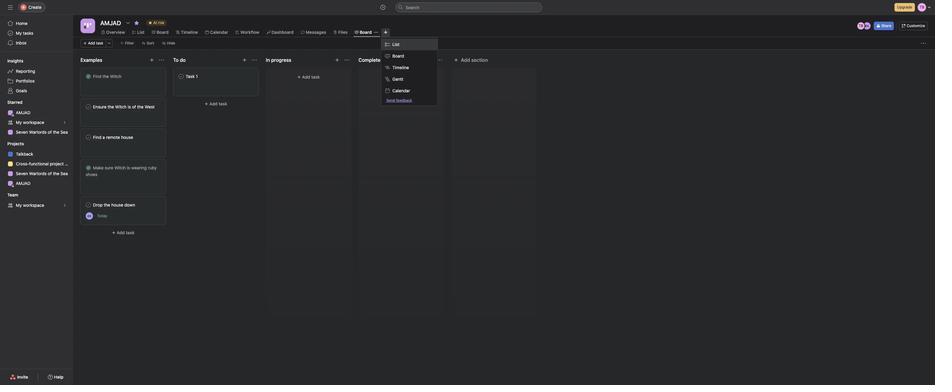 Task type: locate. For each thing, give the bounding box(es) containing it.
0 vertical spatial completed checkbox
[[85, 134, 92, 141]]

my inside the 'teams' element
[[16, 203, 22, 208]]

warlords inside projects element
[[29, 171, 47, 176]]

seven inside projects element
[[16, 171, 28, 176]]

my left tasks
[[16, 31, 22, 36]]

insights button
[[0, 58, 23, 64]]

2 amjad link from the top
[[4, 179, 70, 189]]

1 horizontal spatial board link
[[355, 29, 372, 36]]

timeline
[[181, 30, 198, 35], [393, 65, 409, 70]]

find for find a remote house
[[93, 135, 101, 140]]

2 horizontal spatial more section actions image
[[437, 58, 442, 63]]

0 horizontal spatial board
[[157, 30, 169, 35]]

find for find the witch
[[93, 74, 101, 79]]

1 vertical spatial ex
[[87, 214, 91, 218]]

1 vertical spatial list
[[393, 42, 400, 47]]

0 vertical spatial my
[[16, 31, 22, 36]]

more actions image
[[107, 41, 111, 45]]

completed image left ensure
[[85, 103, 92, 111]]

my workspace
[[16, 120, 44, 125], [16, 203, 44, 208]]

1 vertical spatial witch
[[115, 104, 127, 110]]

task
[[96, 41, 103, 45], [311, 74, 320, 80], [404, 74, 413, 80], [219, 101, 227, 106], [126, 230, 135, 236]]

1 my workspace link from the top
[[4, 118, 70, 128]]

complete
[[359, 57, 381, 63]]

my workspace link down 'starred'
[[4, 118, 70, 128]]

talkback link
[[4, 149, 70, 159]]

of down cross-functional project plan
[[48, 171, 52, 176]]

1 vertical spatial my workspace link
[[4, 201, 70, 210]]

messages
[[306, 30, 326, 35]]

1 vertical spatial amjad
[[16, 181, 30, 186]]

2 sea from the top
[[60, 171, 68, 176]]

completed image for task 1
[[178, 73, 185, 80]]

examples
[[81, 57, 102, 63]]

1 horizontal spatial timeline
[[393, 65, 409, 70]]

seven warlords of the sea link
[[4, 128, 70, 137], [4, 169, 70, 179]]

functional
[[29, 161, 49, 167]]

starred element
[[0, 97, 73, 138]]

2 my workspace link from the top
[[4, 201, 70, 210]]

completed image up shoes
[[85, 164, 92, 172]]

0 vertical spatial warlords
[[29, 130, 47, 135]]

2 find from the top
[[93, 135, 101, 140]]

portfolios
[[16, 78, 35, 84]]

1 horizontal spatial list
[[393, 42, 400, 47]]

messages link
[[301, 29, 326, 36]]

board link left tab actions image
[[355, 29, 372, 36]]

board down 'list' menu item
[[393, 53, 404, 59]]

1 seven from the top
[[16, 130, 28, 135]]

calendar left workflow link
[[210, 30, 228, 35]]

completed image for make sure witch is wearing ruby shoes
[[85, 164, 92, 172]]

completed image left the task
[[178, 73, 185, 80]]

completed image down examples
[[85, 73, 92, 80]]

1 vertical spatial sea
[[60, 171, 68, 176]]

1 warlords from the top
[[29, 130, 47, 135]]

1 sea from the top
[[60, 130, 68, 135]]

of for amjad
[[48, 130, 52, 135]]

of for talkback
[[48, 171, 52, 176]]

workspace
[[23, 120, 44, 125], [23, 203, 44, 208]]

add task image down sort
[[149, 58, 154, 63]]

workspace for see details, my workspace image
[[23, 120, 44, 125]]

timeline left calendar link
[[181, 30, 198, 35]]

1 horizontal spatial board
[[360, 30, 372, 35]]

board for first board link from the left
[[157, 30, 169, 35]]

0 horizontal spatial calendar
[[210, 30, 228, 35]]

witch inside make sure witch is wearing ruby shoes
[[114, 165, 126, 171]]

board
[[157, 30, 169, 35], [360, 30, 372, 35], [393, 53, 404, 59]]

add inside button
[[461, 57, 470, 63]]

sea inside projects element
[[60, 171, 68, 176]]

2 horizontal spatial board
[[393, 53, 404, 59]]

my workspace link
[[4, 118, 70, 128], [4, 201, 70, 210]]

completed checkbox left drop
[[85, 202, 92, 209]]

my workspace down 'starred'
[[16, 120, 44, 125]]

completed checkbox left a
[[85, 134, 92, 141]]

warlords up talkback link
[[29, 130, 47, 135]]

sea down plan
[[60, 171, 68, 176]]

2 vertical spatial of
[[48, 171, 52, 176]]

3 my from the top
[[16, 203, 22, 208]]

projects button
[[0, 141, 24, 147]]

find down examples
[[93, 74, 101, 79]]

add task image
[[149, 58, 154, 63], [242, 58, 247, 63]]

0 vertical spatial sea
[[60, 130, 68, 135]]

1 horizontal spatial more section actions image
[[345, 58, 350, 63]]

None text field
[[99, 17, 123, 28]]

amjad
[[16, 110, 30, 115], [16, 181, 30, 186]]

2 amjad from the top
[[16, 181, 30, 186]]

find left a
[[93, 135, 101, 140]]

completed image for drop the house down
[[85, 202, 92, 209]]

warlords down cross-functional project plan link
[[29, 171, 47, 176]]

amjad link
[[4, 108, 70, 118], [4, 179, 70, 189]]

completed image left a
[[85, 134, 92, 141]]

make sure witch is wearing ruby shoes
[[86, 165, 157, 177]]

2 more section actions image from the left
[[345, 58, 350, 63]]

1 find from the top
[[93, 74, 101, 79]]

my inside my tasks "link"
[[16, 31, 22, 36]]

1 my workspace from the top
[[16, 120, 44, 125]]

seven warlords of the sea inside projects element
[[16, 171, 68, 176]]

2 seven warlords of the sea link from the top
[[4, 169, 70, 179]]

0 horizontal spatial add task image
[[149, 58, 154, 63]]

my
[[16, 31, 22, 36], [16, 120, 22, 125], [16, 203, 22, 208]]

hide button
[[159, 39, 178, 48]]

down
[[124, 203, 135, 208]]

1 vertical spatial seven
[[16, 171, 28, 176]]

1 my from the top
[[16, 31, 22, 36]]

sea down see details, my workspace image
[[60, 130, 68, 135]]

portfolios link
[[4, 76, 70, 86]]

2 seven warlords of the sea from the top
[[16, 171, 68, 176]]

1 vertical spatial completed checkbox
[[85, 202, 92, 209]]

0 vertical spatial is
[[128, 104, 131, 110]]

calendar up send feedback
[[393, 88, 410, 93]]

1 vertical spatial workspace
[[23, 203, 44, 208]]

my workspace link for see details, my workspace image
[[4, 118, 70, 128]]

seven warlords of the sea down cross-functional project plan
[[16, 171, 68, 176]]

Completed checkbox
[[85, 73, 92, 80], [178, 73, 185, 80], [85, 103, 92, 111], [85, 164, 92, 172]]

timeline up gantt
[[393, 65, 409, 70]]

seven warlords of the sea link up talkback link
[[4, 128, 70, 137]]

the inside projects element
[[53, 171, 59, 176]]

1 vertical spatial warlords
[[29, 171, 47, 176]]

2 seven from the top
[[16, 171, 28, 176]]

help
[[54, 375, 63, 380]]

amjad for first amjad link from the bottom
[[16, 181, 30, 186]]

0 horizontal spatial board link
[[152, 29, 169, 36]]

0 vertical spatial amjad
[[16, 110, 30, 115]]

is left wearing
[[127, 165, 130, 171]]

amjad down 'starred'
[[16, 110, 30, 115]]

2 workspace from the top
[[23, 203, 44, 208]]

sort button
[[139, 39, 157, 48]]

completed checkbox for task 1
[[178, 73, 185, 80]]

is
[[128, 104, 131, 110], [127, 165, 130, 171]]

0 horizontal spatial ex
[[87, 214, 91, 218]]

add section button
[[451, 55, 491, 66]]

1 more section actions image from the left
[[159, 58, 164, 63]]

0 vertical spatial seven warlords of the sea
[[16, 130, 68, 135]]

starred
[[7, 100, 22, 105]]

warlords for amjad
[[29, 130, 47, 135]]

board link down risk
[[152, 29, 169, 36]]

0 horizontal spatial timeline
[[181, 30, 198, 35]]

0 horizontal spatial more section actions image
[[159, 58, 164, 63]]

witch for make
[[114, 165, 126, 171]]

1 amjad from the top
[[16, 110, 30, 115]]

0 vertical spatial my workspace
[[16, 120, 44, 125]]

amjad inside projects element
[[16, 181, 30, 186]]

0 vertical spatial ex
[[866, 23, 869, 28]]

add task image left more section actions icon
[[242, 58, 247, 63]]

my inside starred element
[[16, 120, 22, 125]]

1 horizontal spatial add task image
[[242, 58, 247, 63]]

0 vertical spatial find
[[93, 74, 101, 79]]

seven warlords of the sea up talkback link
[[16, 130, 68, 135]]

1 vertical spatial seven warlords of the sea link
[[4, 169, 70, 179]]

my workspace link inside starred element
[[4, 118, 70, 128]]

to do
[[173, 57, 186, 63]]

0 horizontal spatial list
[[137, 30, 145, 35]]

my for my workspace link inside the the 'teams' element
[[16, 203, 22, 208]]

0 vertical spatial list
[[137, 30, 145, 35]]

1 vertical spatial of
[[48, 130, 52, 135]]

1 vertical spatial my workspace
[[16, 203, 44, 208]]

seven
[[16, 130, 28, 135], [16, 171, 28, 176]]

ensure the witch is of the west
[[93, 104, 155, 110]]

remote
[[106, 135, 120, 140]]

add task
[[88, 41, 103, 45], [302, 74, 320, 80], [395, 74, 413, 80], [210, 101, 227, 106], [117, 230, 135, 236]]

is inside make sure witch is wearing ruby shoes
[[127, 165, 130, 171]]

completed image
[[85, 73, 92, 80], [178, 73, 185, 80], [85, 103, 92, 111], [85, 134, 92, 141], [85, 164, 92, 172], [85, 202, 92, 209]]

completed image for find the witch
[[85, 73, 92, 80]]

find
[[93, 74, 101, 79], [93, 135, 101, 140]]

1 horizontal spatial ex
[[866, 23, 869, 28]]

workspace inside starred element
[[23, 120, 44, 125]]

seven warlords of the sea for talkback
[[16, 171, 68, 176]]

amjad up team
[[16, 181, 30, 186]]

drop the house down
[[93, 203, 135, 208]]

2 warlords from the top
[[29, 171, 47, 176]]

my workspace link inside the 'teams' element
[[4, 201, 70, 210]]

at risk
[[153, 20, 164, 25]]

board left tab actions image
[[360, 30, 372, 35]]

seven warlords of the sea link inside starred element
[[4, 128, 70, 137]]

the
[[103, 74, 109, 79], [108, 104, 114, 110], [137, 104, 144, 110], [53, 130, 59, 135], [53, 171, 59, 176], [104, 203, 110, 208]]

my workspace for my workspace link inside the the 'teams' element
[[16, 203, 44, 208]]

customize
[[907, 23, 926, 28]]

board image
[[84, 22, 92, 30]]

board down risk
[[157, 30, 169, 35]]

completed checkbox left the task
[[178, 73, 185, 80]]

1 vertical spatial my
[[16, 120, 22, 125]]

invite
[[17, 375, 28, 380]]

sea
[[60, 130, 68, 135], [60, 171, 68, 176]]

completed checkbox down examples
[[85, 73, 92, 80]]

seven warlords of the sea link down functional
[[4, 169, 70, 179]]

of up talkback link
[[48, 130, 52, 135]]

cross-functional project plan link
[[4, 159, 73, 169]]

my down 'starred'
[[16, 120, 22, 125]]

add task image for to do
[[242, 58, 247, 63]]

filter
[[125, 41, 134, 45]]

ex right tb
[[866, 23, 869, 28]]

is left west
[[128, 104, 131, 110]]

section
[[472, 57, 488, 63]]

completed checkbox up shoes
[[85, 164, 92, 172]]

today button
[[97, 214, 107, 218]]

is for of
[[128, 104, 131, 110]]

list
[[137, 30, 145, 35], [393, 42, 400, 47]]

2 add task image from the left
[[242, 58, 247, 63]]

2 my workspace from the top
[[16, 203, 44, 208]]

more section actions image
[[159, 58, 164, 63], [345, 58, 350, 63], [437, 58, 442, 63]]

1
[[196, 74, 198, 79]]

1 vertical spatial seven warlords of the sea
[[16, 171, 68, 176]]

2 vertical spatial my
[[16, 203, 22, 208]]

in progress
[[266, 57, 291, 63]]

seven up the projects
[[16, 130, 28, 135]]

1 vertical spatial find
[[93, 135, 101, 140]]

files
[[338, 30, 348, 35]]

my workspace link down team
[[4, 201, 70, 210]]

of inside projects element
[[48, 171, 52, 176]]

2 vertical spatial witch
[[114, 165, 126, 171]]

1 vertical spatial house
[[111, 203, 123, 208]]

seven warlords of the sea inside starred element
[[16, 130, 68, 135]]

1 add task image from the left
[[149, 58, 154, 63]]

my down team
[[16, 203, 22, 208]]

0 vertical spatial workspace
[[23, 120, 44, 125]]

completed image for find a remote house
[[85, 134, 92, 141]]

ex left today at left bottom
[[87, 214, 91, 218]]

witch
[[110, 74, 122, 79], [115, 104, 127, 110], [114, 165, 126, 171]]

0 vertical spatial house
[[121, 135, 133, 140]]

completed image left drop
[[85, 202, 92, 209]]

2 completed checkbox from the top
[[85, 202, 92, 209]]

0 vertical spatial seven warlords of the sea link
[[4, 128, 70, 137]]

warlords for talkback
[[29, 171, 47, 176]]

my workspace inside starred element
[[16, 120, 44, 125]]

inbox
[[16, 40, 27, 45]]

1 completed checkbox from the top
[[85, 134, 92, 141]]

0 vertical spatial my workspace link
[[4, 118, 70, 128]]

of inside starred element
[[48, 130, 52, 135]]

0 vertical spatial witch
[[110, 74, 122, 79]]

make
[[93, 165, 104, 171]]

house right remote
[[121, 135, 133, 140]]

list for list link
[[137, 30, 145, 35]]

1 workspace from the top
[[23, 120, 44, 125]]

of left west
[[132, 104, 136, 110]]

2 my from the top
[[16, 120, 22, 125]]

3 more section actions image from the left
[[437, 58, 442, 63]]

1 seven warlords of the sea from the top
[[16, 130, 68, 135]]

overview link
[[101, 29, 125, 36]]

0 vertical spatial of
[[132, 104, 136, 110]]

sea inside starred element
[[60, 130, 68, 135]]

my workspace inside the 'teams' element
[[16, 203, 44, 208]]

1 seven warlords of the sea link from the top
[[4, 128, 70, 137]]

workspace inside the 'teams' element
[[23, 203, 44, 208]]

1 vertical spatial amjad link
[[4, 179, 70, 189]]

tasks
[[23, 31, 33, 36]]

invite button
[[6, 372, 32, 383]]

seven down cross-
[[16, 171, 28, 176]]

0 vertical spatial seven
[[16, 130, 28, 135]]

sure
[[105, 165, 113, 171]]

1 vertical spatial is
[[127, 165, 130, 171]]

add task button
[[81, 39, 106, 48], [270, 72, 348, 83], [362, 72, 441, 83], [173, 99, 259, 110], [81, 228, 166, 239]]

Completed checkbox
[[85, 134, 92, 141], [85, 202, 92, 209]]

house
[[121, 135, 133, 140], [111, 203, 123, 208]]

tab actions image
[[374, 31, 378, 34]]

seven inside starred element
[[16, 130, 28, 135]]

projects element
[[0, 138, 73, 190]]

amjad link down goals link
[[4, 108, 70, 118]]

1 horizontal spatial calendar
[[393, 88, 410, 93]]

amjad link up the 'teams' element
[[4, 179, 70, 189]]

house left down
[[111, 203, 123, 208]]

ruby
[[148, 165, 157, 171]]

workflow link
[[236, 29, 259, 36]]

completed checkbox left ensure
[[85, 103, 92, 111]]

of
[[132, 104, 136, 110], [48, 130, 52, 135], [48, 171, 52, 176]]

add
[[88, 41, 95, 45], [461, 57, 470, 63], [302, 74, 310, 80], [395, 74, 403, 80], [210, 101, 218, 106], [117, 230, 125, 236]]

my workspace down team
[[16, 203, 44, 208]]

list inside menu item
[[393, 42, 400, 47]]

0 vertical spatial amjad link
[[4, 108, 70, 118]]

warlords inside starred element
[[29, 130, 47, 135]]

amjad inside starred element
[[16, 110, 30, 115]]



Task type: vqa. For each thing, say whether or not it's contained in the screenshot.
Previous month image
no



Task type: describe. For each thing, give the bounding box(es) containing it.
completed checkbox for make sure witch is wearing ruby shoes
[[85, 164, 92, 172]]

completed checkbox for find
[[85, 134, 92, 141]]

team button
[[0, 192, 18, 198]]

remove from starred image
[[134, 20, 139, 25]]

Search tasks, projects, and more text field
[[396, 2, 542, 12]]

a
[[103, 135, 105, 140]]

share
[[882, 23, 892, 28]]

1 amjad link from the top
[[4, 108, 70, 118]]

sort
[[147, 41, 154, 45]]

find the witch
[[93, 74, 122, 79]]

plan
[[65, 161, 73, 167]]

completed image for ensure the witch is of the west
[[85, 103, 92, 111]]

hide
[[167, 41, 175, 45]]

dashboard link
[[267, 29, 294, 36]]

completed checkbox for ensure the witch is of the west
[[85, 103, 92, 111]]

wearing
[[131, 165, 147, 171]]

reporting link
[[4, 67, 70, 76]]

ensure
[[93, 104, 107, 110]]

upgrade
[[898, 5, 913, 9]]

1 board link from the left
[[152, 29, 169, 36]]

workflow
[[241, 30, 259, 35]]

tb
[[859, 23, 864, 28]]

workspace for see details, my workspace icon
[[23, 203, 44, 208]]

timeline link
[[176, 29, 198, 36]]

overview
[[106, 30, 125, 35]]

seven warlords of the sea for amjad
[[16, 130, 68, 135]]

add tab image
[[383, 30, 388, 35]]

shoes
[[86, 172, 97, 177]]

teams element
[[0, 190, 73, 212]]

add task image for examples
[[149, 58, 154, 63]]

my workspace for my workspace link within the starred element
[[16, 120, 44, 125]]

completed checkbox for find the witch
[[85, 73, 92, 80]]

more section actions image
[[252, 58, 257, 63]]

show options image
[[126, 20, 131, 25]]

home link
[[4, 19, 70, 28]]

task
[[186, 74, 195, 79]]

goals link
[[4, 86, 70, 96]]

risk
[[158, 20, 164, 25]]

my tasks link
[[4, 28, 70, 38]]

filter button
[[117, 39, 137, 48]]

history image
[[381, 5, 385, 10]]

add task image
[[335, 58, 340, 63]]

projects
[[7, 141, 24, 146]]

upgrade button
[[895, 3, 915, 12]]

send feedback
[[387, 98, 412, 103]]

calendar link
[[205, 29, 228, 36]]

seven warlords of the sea link for talkback
[[4, 169, 70, 179]]

0 vertical spatial timeline
[[181, 30, 198, 35]]

share button
[[874, 22, 895, 30]]

gantt
[[393, 77, 404, 82]]

list for 'list' menu item
[[393, 42, 400, 47]]

cross-functional project plan
[[16, 161, 73, 167]]

customize button
[[900, 22, 928, 30]]

1 vertical spatial timeline
[[393, 65, 409, 70]]

at
[[153, 20, 157, 25]]

0 vertical spatial calendar
[[210, 30, 228, 35]]

reporting
[[16, 69, 35, 74]]

more section actions image for examples
[[159, 58, 164, 63]]

witch for find
[[110, 74, 122, 79]]

insights
[[7, 58, 23, 63]]

completed checkbox for drop
[[85, 202, 92, 209]]

sea for amjad
[[60, 130, 68, 135]]

the inside starred element
[[53, 130, 59, 135]]

is for wearing
[[127, 165, 130, 171]]

amjad for second amjad link from the bottom
[[16, 110, 30, 115]]

my for my tasks "link"
[[16, 31, 22, 36]]

send feedback link
[[387, 98, 412, 103]]

home
[[16, 21, 28, 26]]

find a remote house
[[93, 135, 133, 140]]

drop
[[93, 203, 103, 208]]

see details, my workspace image
[[63, 121, 67, 124]]

insights element
[[0, 56, 73, 97]]

project
[[50, 161, 64, 167]]

more section actions image for in progress
[[345, 58, 350, 63]]

more actions image
[[922, 41, 926, 46]]

help button
[[44, 372, 67, 383]]

see details, my workspace image
[[63, 204, 67, 207]]

board for second board link
[[360, 30, 372, 35]]

today
[[97, 214, 107, 218]]

my tasks
[[16, 31, 33, 36]]

list menu item
[[382, 39, 438, 50]]

1 vertical spatial calendar
[[393, 88, 410, 93]]

witch for ensure
[[115, 104, 127, 110]]

feedback
[[396, 98, 412, 103]]

starred button
[[0, 99, 22, 106]]

my for my workspace link within the starred element
[[16, 120, 22, 125]]

create button
[[18, 2, 45, 12]]

list link
[[132, 29, 145, 36]]

my workspace link for see details, my workspace icon
[[4, 201, 70, 210]]

ex button
[[86, 212, 93, 220]]

files link
[[334, 29, 348, 36]]

sea for talkback
[[60, 171, 68, 176]]

seven for talkback
[[16, 171, 28, 176]]

seven warlords of the sea link for amjad
[[4, 128, 70, 137]]

create
[[28, 5, 41, 10]]

cross-
[[16, 161, 29, 167]]

global element
[[0, 15, 73, 52]]

add section
[[461, 57, 488, 63]]

ex inside button
[[87, 214, 91, 218]]

task 1
[[186, 74, 198, 79]]

west
[[145, 104, 155, 110]]

talkback
[[16, 152, 33, 157]]

goals
[[16, 88, 27, 93]]

send
[[387, 98, 395, 103]]

hide sidebar image
[[8, 5, 13, 10]]

2 board link from the left
[[355, 29, 372, 36]]

inbox link
[[4, 38, 70, 48]]

team
[[7, 192, 18, 198]]

dashboard
[[272, 30, 294, 35]]

seven for amjad
[[16, 130, 28, 135]]

at risk button
[[143, 19, 170, 27]]



